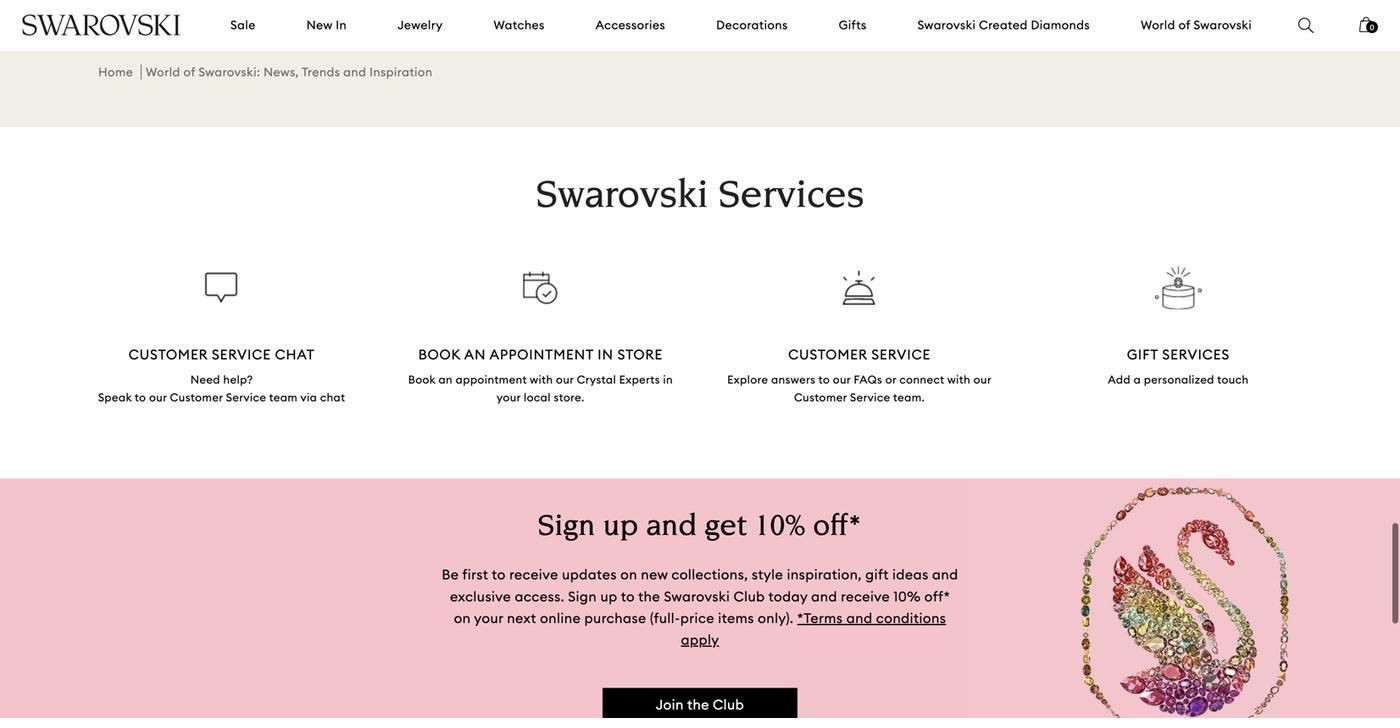 Task type: describe. For each thing, give the bounding box(es) containing it.
online
[[540, 610, 581, 627]]

personalized
[[1144, 373, 1215, 387]]

to right the first
[[492, 566, 506, 584]]

of for swarovski
[[1179, 17, 1191, 33]]

need help? speak to our customer service team via chat
[[98, 373, 345, 404]]

gift
[[1127, 346, 1159, 363]]

customer service chat
[[129, 346, 315, 363]]

gifts
[[839, 17, 867, 33]]

next
[[507, 610, 537, 627]]

add
[[1108, 373, 1131, 387]]

purchase
[[585, 610, 647, 627]]

faqs
[[854, 373, 883, 387]]

chat
[[320, 390, 345, 404]]

apply
[[681, 631, 719, 649]]

and up new
[[646, 513, 697, 543]]

appointment
[[490, 346, 594, 363]]

swarovski inside the be first to receive updates on new collections, style inspiration, gift ideas and exclusive access. sign up to the swarovski club today and receive 10% off* on your next online purchase (full-price items only).
[[664, 588, 730, 605]]

gifts link
[[839, 17, 867, 34]]

help?
[[223, 373, 253, 387]]

world of swarovski: news, trends and inspiration
[[146, 64, 433, 80]]

customer up need
[[129, 346, 208, 363]]

up inside the be first to receive updates on new collections, style inspiration, gift ideas and exclusive access. sign up to the swarovski club today and receive 10% off* on your next online purchase (full-price items only).
[[601, 588, 618, 605]]

connect
[[900, 373, 945, 387]]

swarovski created diamonds
[[918, 17, 1090, 33]]

world of swarovski
[[1141, 17, 1252, 33]]

join
[[656, 696, 684, 713]]

home
[[98, 64, 133, 80]]

new
[[307, 17, 333, 33]]

sign up and get 10% off*
[[538, 513, 863, 543]]

team.
[[894, 390, 925, 404]]

0
[[1371, 23, 1375, 32]]

decorations link
[[717, 17, 788, 34]]

1 horizontal spatial on
[[621, 566, 638, 584]]

updates
[[562, 566, 617, 584]]

0 vertical spatial up
[[603, 513, 639, 543]]

created
[[979, 17, 1028, 33]]

trends
[[302, 64, 340, 80]]

explore answers to our faqs or connect with our customer service team.
[[728, 373, 992, 404]]

watches link
[[494, 17, 545, 34]]

swarovski services
[[536, 178, 865, 217]]

off* inside the be first to receive updates on new collections, style inspiration, gift ideas and exclusive access. sign up to the swarovski club today and receive 10% off* on your next online purchase (full-price items only).
[[925, 588, 950, 605]]

gift
[[866, 566, 889, 584]]

our right connect
[[974, 373, 992, 387]]

swarovski created diamonds link
[[918, 17, 1090, 34]]

inspiration,
[[787, 566, 862, 584]]

store
[[618, 346, 663, 363]]

service up the or
[[872, 346, 931, 363]]

with inside book an appointment with our crystal experts in your local store.
[[530, 373, 553, 387]]

sign inside the be first to receive updates on new collections, style inspiration, gift ideas and exclusive access. sign up to the swarovski club today and receive 10% off* on your next online purchase (full-price items only).
[[568, 588, 597, 605]]

jewelry
[[398, 17, 443, 33]]

crystal
[[577, 373, 616, 387]]

gift services
[[1127, 346, 1230, 363]]

speak
[[98, 390, 132, 404]]

need
[[191, 373, 220, 387]]

to inside explore answers to our faqs or connect with our customer service team.
[[819, 373, 830, 387]]

world of swarovski link
[[1141, 17, 1252, 34]]

*terms
[[798, 610, 843, 627]]

customer up answers
[[789, 346, 868, 363]]

sale link
[[230, 17, 256, 34]]

your inside the be first to receive updates on new collections, style inspiration, gift ideas and exclusive access. sign up to the swarovski club today and receive 10% off* on your next online purchase (full-price items only).
[[474, 610, 504, 627]]

join the club link
[[603, 688, 798, 718]]

book an appointment with our crystal experts in your local store.
[[408, 373, 673, 404]]

0 link
[[1360, 15, 1379, 44]]

and inside *terms and conditions apply
[[847, 610, 873, 627]]

customer inside need help? speak to our customer service team via chat
[[170, 390, 223, 404]]

cart-mobile image image
[[1360, 17, 1374, 32]]

add a personalized touch
[[1108, 373, 1249, 387]]

book for book an appointment in store
[[419, 346, 461, 363]]

jewelry link
[[398, 17, 443, 34]]

service up help? at the left of page
[[212, 346, 271, 363]]

club inside the be first to receive updates on new collections, style inspiration, gift ideas and exclusive access. sign up to the swarovski club today and receive 10% off* on your next online purchase (full-price items only).
[[734, 588, 765, 605]]

via
[[301, 390, 317, 404]]

local
[[524, 390, 551, 404]]

home link
[[98, 64, 133, 80]]

with inside explore answers to our faqs or connect with our customer service team.
[[948, 373, 971, 387]]

of for swarovski:
[[184, 64, 195, 80]]



Task type: vqa. For each thing, say whether or not it's contained in the screenshot.
rightmost $ 145
no



Task type: locate. For each thing, give the bounding box(es) containing it.
and down inspiration,
[[812, 588, 838, 605]]

1 horizontal spatial receive
[[841, 588, 890, 605]]

1 horizontal spatial 10%
[[894, 588, 921, 605]]

your inside book an appointment with our crystal experts in your local store.
[[497, 390, 521, 404]]

0 vertical spatial an
[[464, 346, 486, 363]]

first
[[462, 566, 489, 584]]

service
[[212, 346, 271, 363], [872, 346, 931, 363], [226, 390, 266, 404], [850, 390, 891, 404]]

1 vertical spatial book
[[408, 373, 436, 387]]

the
[[638, 588, 661, 605], [688, 696, 710, 713]]

0 vertical spatial world
[[1141, 17, 1176, 33]]

be
[[442, 566, 459, 584]]

off* up conditions
[[925, 588, 950, 605]]

sign down updates
[[568, 588, 597, 605]]

the right "join"
[[688, 696, 710, 713]]

1 vertical spatial the
[[688, 696, 710, 713]]

1 horizontal spatial services
[[1163, 346, 1230, 363]]

and right ideas
[[933, 566, 959, 584]]

0 horizontal spatial an
[[439, 373, 453, 387]]

in
[[598, 346, 614, 363], [663, 373, 673, 387]]

1 vertical spatial off*
[[925, 588, 950, 605]]

an inside book an appointment with our crystal experts in your local store.
[[439, 373, 453, 387]]

explore
[[728, 373, 769, 387]]

1 vertical spatial an
[[439, 373, 453, 387]]

our inside book an appointment with our crystal experts in your local store.
[[556, 373, 574, 387]]

0 horizontal spatial the
[[638, 588, 661, 605]]

book up appointment
[[419, 346, 461, 363]]

book left appointment
[[408, 373, 436, 387]]

1 vertical spatial services
[[1163, 346, 1230, 363]]

swarovski image
[[21, 14, 181, 36]]

1 vertical spatial club
[[713, 696, 745, 713]]

our left 'faqs'
[[833, 373, 851, 387]]

receive down gift
[[841, 588, 890, 605]]

0 vertical spatial on
[[621, 566, 638, 584]]

with right connect
[[948, 373, 971, 387]]

club up items
[[734, 588, 765, 605]]

style
[[752, 566, 784, 584]]

your down appointment
[[497, 390, 521, 404]]

collections,
[[672, 566, 748, 584]]

items
[[718, 610, 755, 627]]

and right "trends" on the top left
[[344, 64, 366, 80]]

1 vertical spatial receive
[[841, 588, 890, 605]]

off* up inspiration,
[[813, 513, 863, 543]]

1 vertical spatial in
[[663, 373, 673, 387]]

1 horizontal spatial of
[[1179, 17, 1191, 33]]

get
[[705, 513, 747, 543]]

1 vertical spatial on
[[454, 610, 471, 627]]

1 vertical spatial of
[[184, 64, 195, 80]]

only).
[[758, 610, 794, 627]]

customer down need
[[170, 390, 223, 404]]

1 horizontal spatial with
[[948, 373, 971, 387]]

diamonds
[[1031, 17, 1090, 33]]

new in link
[[307, 17, 347, 34]]

0 vertical spatial your
[[497, 390, 521, 404]]

0 horizontal spatial receive
[[510, 566, 559, 584]]

with up local
[[530, 373, 553, 387]]

0 horizontal spatial of
[[184, 64, 195, 80]]

on left new
[[621, 566, 638, 584]]

service inside explore answers to our faqs or connect with our customer service team.
[[850, 390, 891, 404]]

accessories link
[[596, 17, 666, 34]]

1 with from the left
[[530, 373, 553, 387]]

in up the crystal
[[598, 346, 614, 363]]

be first to receive updates on new collections, style inspiration, gift ideas and exclusive access. sign up to the swarovski club today and receive 10% off* on your next online purchase (full-price items only).
[[442, 566, 959, 627]]

off*
[[813, 513, 863, 543], [925, 588, 950, 605]]

answers
[[772, 373, 816, 387]]

our inside need help? speak to our customer service team via chat
[[149, 390, 167, 404]]

an up appointment
[[464, 346, 486, 363]]

0 horizontal spatial off*
[[813, 513, 863, 543]]

10% inside the be first to receive updates on new collections, style inspiration, gift ideas and exclusive access. sign up to the swarovski club today and receive 10% off* on your next online purchase (full-price items only).
[[894, 588, 921, 605]]

in
[[336, 17, 347, 33]]

up
[[603, 513, 639, 543], [601, 588, 618, 605]]

*terms and conditions apply link
[[681, 610, 947, 649]]

search image image
[[1299, 18, 1314, 33]]

or
[[886, 373, 897, 387]]

1 horizontal spatial an
[[464, 346, 486, 363]]

1 vertical spatial your
[[474, 610, 504, 627]]

2 with from the left
[[948, 373, 971, 387]]

customer down answers
[[794, 390, 847, 404]]

of
[[1179, 17, 1191, 33], [184, 64, 195, 80]]

on down exclusive
[[454, 610, 471, 627]]

price
[[681, 610, 715, 627]]

new
[[641, 566, 668, 584]]

0 vertical spatial receive
[[510, 566, 559, 584]]

*terms and conditions apply
[[681, 610, 947, 649]]

10% down ideas
[[894, 588, 921, 605]]

1 horizontal spatial world
[[1141, 17, 1176, 33]]

store.
[[554, 390, 585, 404]]

world for world of swarovski: news, trends and inspiration
[[146, 64, 180, 80]]

ideas
[[893, 566, 929, 584]]

book inside book an appointment with our crystal experts in your local store.
[[408, 373, 436, 387]]

(full-
[[650, 610, 681, 627]]

the inside the be first to receive updates on new collections, style inspiration, gift ideas and exclusive access. sign up to the swarovski club today and receive 10% off* on your next online purchase (full-price items only).
[[638, 588, 661, 605]]

conditions
[[877, 610, 947, 627]]

0 horizontal spatial with
[[530, 373, 553, 387]]

1 horizontal spatial in
[[663, 373, 673, 387]]

chat
[[275, 346, 315, 363]]

services for swarovski services
[[719, 178, 865, 217]]

to
[[819, 373, 830, 387], [135, 390, 146, 404], [492, 566, 506, 584], [621, 588, 635, 605]]

service down 'faqs'
[[850, 390, 891, 404]]

an
[[464, 346, 486, 363], [439, 373, 453, 387]]

on
[[621, 566, 638, 584], [454, 610, 471, 627]]

book for book an appointment with our crystal experts in your local store.
[[408, 373, 436, 387]]

swarovski:
[[199, 64, 260, 80]]

join the club
[[656, 696, 745, 713]]

to inside need help? speak to our customer service team via chat
[[135, 390, 146, 404]]

today
[[769, 588, 808, 605]]

exclusive
[[450, 588, 511, 605]]

receive
[[510, 566, 559, 584], [841, 588, 890, 605]]

customer service
[[789, 346, 931, 363]]

book an appointment in store
[[419, 346, 663, 363]]

0 horizontal spatial world
[[146, 64, 180, 80]]

1 horizontal spatial off*
[[925, 588, 950, 605]]

book
[[419, 346, 461, 363], [408, 373, 436, 387]]

0 vertical spatial club
[[734, 588, 765, 605]]

service inside need help? speak to our customer service team via chat
[[226, 390, 266, 404]]

to right speak
[[135, 390, 146, 404]]

appointment
[[456, 373, 527, 387]]

a
[[1134, 373, 1141, 387]]

to up "purchase"
[[621, 588, 635, 605]]

0 horizontal spatial 10%
[[755, 513, 806, 543]]

our
[[556, 373, 574, 387], [833, 373, 851, 387], [974, 373, 992, 387], [149, 390, 167, 404]]

services for gift services
[[1163, 346, 1230, 363]]

customer inside explore answers to our faqs or connect with our customer service team.
[[794, 390, 847, 404]]

1 vertical spatial world
[[146, 64, 180, 80]]

your down exclusive
[[474, 610, 504, 627]]

your
[[497, 390, 521, 404], [474, 610, 504, 627]]

in inside book an appointment with our crystal experts in your local store.
[[663, 373, 673, 387]]

services
[[719, 178, 865, 217], [1163, 346, 1230, 363]]

up up "purchase"
[[601, 588, 618, 605]]

0 horizontal spatial in
[[598, 346, 614, 363]]

news,
[[264, 64, 299, 80]]

1 horizontal spatial the
[[688, 696, 710, 713]]

0 vertical spatial 10%
[[755, 513, 806, 543]]

watches
[[494, 17, 545, 33]]

in right experts
[[663, 373, 673, 387]]

world for world of swarovski
[[1141, 17, 1176, 33]]

0 vertical spatial services
[[719, 178, 865, 217]]

access.
[[515, 588, 565, 605]]

sale
[[230, 17, 256, 33]]

1 vertical spatial 10%
[[894, 588, 921, 605]]

0 vertical spatial the
[[638, 588, 661, 605]]

new in
[[307, 17, 347, 33]]

0 vertical spatial in
[[598, 346, 614, 363]]

0 vertical spatial sign
[[538, 513, 596, 543]]

1 vertical spatial sign
[[568, 588, 597, 605]]

an for appointment
[[439, 373, 453, 387]]

0 vertical spatial of
[[1179, 17, 1191, 33]]

touch
[[1218, 373, 1249, 387]]

0 vertical spatial book
[[419, 346, 461, 363]]

customer
[[129, 346, 208, 363], [789, 346, 868, 363], [170, 390, 223, 404], [794, 390, 847, 404]]

sign up updates
[[538, 513, 596, 543]]

and right *terms
[[847, 610, 873, 627]]

inspiration
[[370, 64, 433, 80]]

10% up style
[[755, 513, 806, 543]]

team
[[269, 390, 298, 404]]

club right "join"
[[713, 696, 745, 713]]

service down help? at the left of page
[[226, 390, 266, 404]]

decorations
[[717, 17, 788, 33]]

receive up the access.
[[510, 566, 559, 584]]

accessories
[[596, 17, 666, 33]]

10%
[[755, 513, 806, 543], [894, 588, 921, 605]]

an for appointment
[[464, 346, 486, 363]]

0 horizontal spatial on
[[454, 610, 471, 627]]

to right answers
[[819, 373, 830, 387]]

an left appointment
[[439, 373, 453, 387]]

0 horizontal spatial services
[[719, 178, 865, 217]]

club
[[734, 588, 765, 605], [713, 696, 745, 713]]

with
[[530, 373, 553, 387], [948, 373, 971, 387]]

the down new
[[638, 588, 661, 605]]

experts
[[619, 373, 660, 387]]

0 vertical spatial off*
[[813, 513, 863, 543]]

our right speak
[[149, 390, 167, 404]]

up up updates
[[603, 513, 639, 543]]

our up 'store.'
[[556, 373, 574, 387]]

1 vertical spatial up
[[601, 588, 618, 605]]



